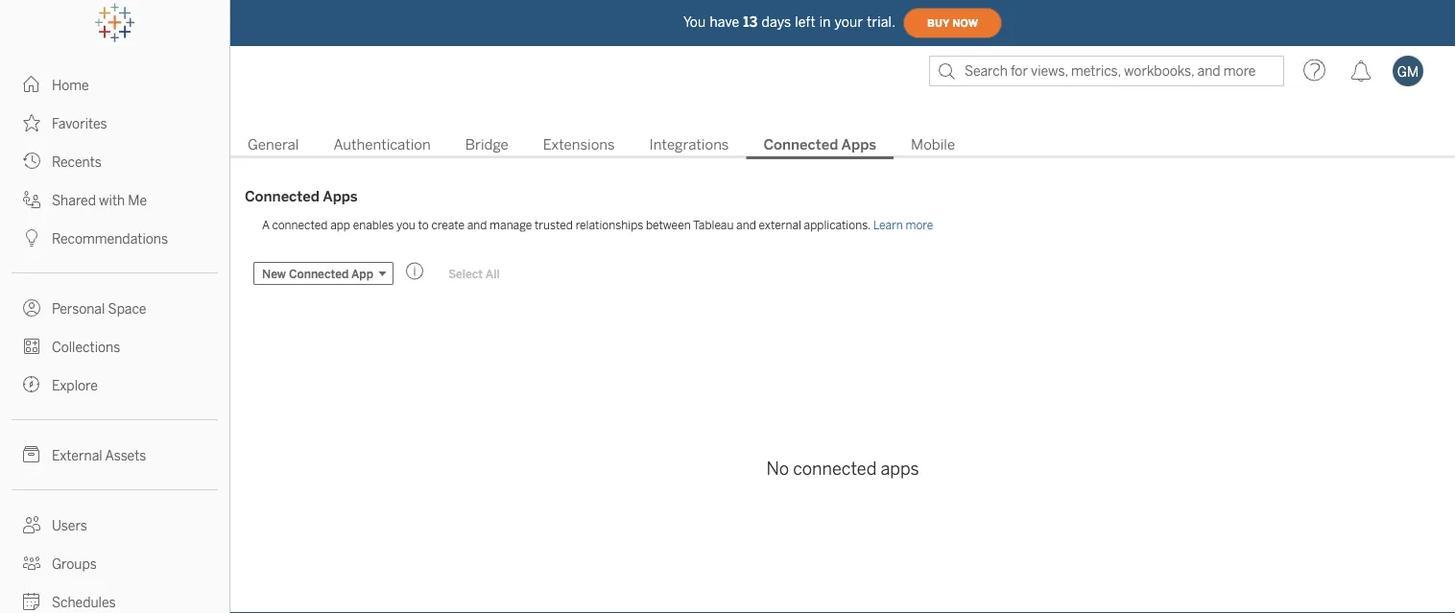 Task type: vqa. For each thing, say whether or not it's contained in the screenshot.
PRIVATE
no



Task type: describe. For each thing, give the bounding box(es) containing it.
connected for app
[[272, 218, 328, 232]]

recommendations link
[[0, 219, 229, 257]]

have
[[710, 14, 739, 30]]

relationships
[[576, 218, 643, 232]]

learn more link
[[873, 218, 933, 232]]

by text only_f5he34f image for recommendations
[[23, 229, 40, 247]]

by text only_f5he34f image for collections
[[23, 338, 40, 355]]

favorites link
[[0, 104, 229, 142]]

assets
[[105, 448, 146, 464]]

recents
[[52, 154, 102, 170]]

buy now
[[927, 17, 978, 29]]

explore link
[[0, 366, 229, 404]]

connected for apps
[[793, 458, 877, 479]]

groups
[[52, 556, 97, 572]]

select all button
[[436, 262, 512, 285]]

you
[[683, 14, 706, 30]]

home link
[[0, 65, 229, 104]]

enables
[[353, 218, 394, 232]]

shared with me link
[[0, 180, 229, 219]]

connected app info tip image
[[405, 262, 424, 281]]

apps inside the sub-spaces tab list
[[842, 136, 877, 154]]

integrations
[[650, 136, 729, 154]]

trial.
[[867, 14, 896, 30]]

create
[[431, 218, 465, 232]]

by text only_f5he34f image for personal space
[[23, 300, 40, 317]]

no connected apps main content
[[230, 96, 1455, 613]]

tableau
[[693, 218, 734, 232]]

connected inside dropdown button
[[289, 267, 349, 281]]

external
[[759, 218, 801, 232]]

general
[[248, 136, 299, 154]]

connected apps inside the sub-spaces tab list
[[764, 136, 877, 154]]

new connected app button
[[253, 262, 394, 285]]

explore
[[52, 378, 98, 394]]

you
[[396, 218, 415, 232]]

navigation panel element
[[0, 4, 229, 613]]

now
[[952, 17, 978, 29]]

me
[[128, 192, 147, 208]]

new
[[262, 267, 286, 281]]

collections link
[[0, 327, 229, 366]]

groups link
[[0, 544, 229, 583]]

0 horizontal spatial apps
[[323, 188, 358, 205]]

days
[[762, 14, 791, 30]]

personal
[[52, 301, 105, 317]]

in
[[820, 14, 831, 30]]

favorites
[[52, 116, 107, 132]]

more
[[906, 218, 933, 232]]

with
[[99, 192, 125, 208]]



Task type: locate. For each thing, give the bounding box(es) containing it.
by text only_f5he34f image inside external assets link
[[23, 446, 40, 464]]

and
[[467, 218, 487, 232], [736, 218, 756, 232]]

app
[[351, 267, 373, 281]]

0 vertical spatial apps
[[842, 136, 877, 154]]

and right the tableau
[[736, 218, 756, 232]]

collections
[[52, 339, 120, 355]]

1 vertical spatial connected
[[245, 188, 320, 205]]

by text only_f5he34f image inside the collections link
[[23, 338, 40, 355]]

connected up "a"
[[245, 188, 320, 205]]

by text only_f5he34f image left favorites
[[23, 114, 40, 132]]

recommendations
[[52, 231, 168, 247]]

connected right "a"
[[272, 218, 328, 232]]

navigation containing general
[[230, 131, 1455, 159]]

external
[[52, 448, 102, 464]]

by text only_f5he34f image left collections
[[23, 338, 40, 355]]

main navigation. press the up and down arrow keys to access links. element
[[0, 65, 229, 613]]

buy
[[927, 17, 950, 29]]

by text only_f5he34f image for groups
[[23, 555, 40, 572]]

by text only_f5he34f image for recents
[[23, 153, 40, 170]]

personal space link
[[0, 289, 229, 327]]

sub-spaces tab list
[[230, 134, 1455, 159]]

by text only_f5he34f image left shared
[[23, 191, 40, 208]]

new connected app
[[262, 267, 373, 281]]

applications.
[[804, 218, 871, 232]]

by text only_f5he34f image for schedules
[[23, 593, 40, 611]]

apps up app
[[323, 188, 358, 205]]

learn
[[873, 218, 903, 232]]

extensions
[[543, 136, 615, 154]]

buy now button
[[903, 8, 1002, 38]]

mobile
[[911, 136, 955, 154]]

4 by text only_f5he34f image from the top
[[23, 376, 40, 394]]

between
[[646, 218, 691, 232]]

shared with me
[[52, 192, 147, 208]]

by text only_f5he34f image left external at the bottom of page
[[23, 446, 40, 464]]

1 by text only_f5he34f image from the top
[[23, 76, 40, 93]]

connected right 'no'
[[793, 458, 877, 479]]

apps
[[842, 136, 877, 154], [323, 188, 358, 205]]

1 and from the left
[[467, 218, 487, 232]]

by text only_f5he34f image for users
[[23, 516, 40, 534]]

authentication
[[333, 136, 431, 154]]

by text only_f5he34f image for home
[[23, 76, 40, 93]]

space
[[108, 301, 146, 317]]

by text only_f5he34f image left groups
[[23, 555, 40, 572]]

app
[[330, 218, 350, 232]]

by text only_f5he34f image inside 'favorites' link
[[23, 114, 40, 132]]

connected up external
[[764, 136, 838, 154]]

by text only_f5he34f image left home
[[23, 76, 40, 93]]

1 vertical spatial connected
[[793, 458, 877, 479]]

left
[[795, 14, 816, 30]]

a connected app enables you to create and manage trusted relationships between tableau and external applications. learn more
[[262, 218, 933, 232]]

connected
[[272, 218, 328, 232], [793, 458, 877, 479]]

by text only_f5he34f image left recents
[[23, 153, 40, 170]]

bridge
[[465, 136, 509, 154]]

you have 13 days left in your trial.
[[683, 14, 896, 30]]

no connected apps
[[767, 458, 919, 479]]

1 vertical spatial apps
[[323, 188, 358, 205]]

navigation
[[230, 131, 1455, 159]]

connected apps
[[764, 136, 877, 154], [245, 188, 358, 205]]

apps left mobile
[[842, 136, 877, 154]]

users
[[52, 518, 87, 534]]

1 horizontal spatial apps
[[842, 136, 877, 154]]

connected apps up applications.
[[764, 136, 877, 154]]

0 vertical spatial connected
[[764, 136, 838, 154]]

a
[[262, 218, 269, 232]]

external assets link
[[0, 436, 229, 474]]

5 by text only_f5he34f image from the top
[[23, 446, 40, 464]]

by text only_f5he34f image
[[23, 114, 40, 132], [23, 191, 40, 208], [23, 229, 40, 247], [23, 300, 40, 317], [23, 446, 40, 464], [23, 516, 40, 534]]

schedules link
[[0, 583, 229, 613]]

connected
[[764, 136, 838, 154], [245, 188, 320, 205], [289, 267, 349, 281]]

connected inside the sub-spaces tab list
[[764, 136, 838, 154]]

by text only_f5he34f image inside home link
[[23, 76, 40, 93]]

by text only_f5he34f image inside "recents" link
[[23, 153, 40, 170]]

your
[[835, 14, 863, 30]]

0 vertical spatial connected
[[272, 218, 328, 232]]

connected apps up "a"
[[245, 188, 358, 205]]

2 by text only_f5he34f image from the top
[[23, 191, 40, 208]]

2 vertical spatial connected
[[289, 267, 349, 281]]

5 by text only_f5he34f image from the top
[[23, 555, 40, 572]]

1 horizontal spatial and
[[736, 218, 756, 232]]

by text only_f5he34f image for favorites
[[23, 114, 40, 132]]

1 by text only_f5he34f image from the top
[[23, 114, 40, 132]]

0 horizontal spatial connected apps
[[245, 188, 358, 205]]

schedules
[[52, 595, 116, 611]]

by text only_f5he34f image left recommendations
[[23, 229, 40, 247]]

1 horizontal spatial connected
[[793, 458, 877, 479]]

and right the create
[[467, 218, 487, 232]]

by text only_f5he34f image inside recommendations link
[[23, 229, 40, 247]]

by text only_f5he34f image for external assets
[[23, 446, 40, 464]]

4 by text only_f5he34f image from the top
[[23, 300, 40, 317]]

1 horizontal spatial connected apps
[[764, 136, 877, 154]]

1 vertical spatial connected apps
[[245, 188, 358, 205]]

connected left "app"
[[289, 267, 349, 281]]

by text only_f5he34f image
[[23, 76, 40, 93], [23, 153, 40, 170], [23, 338, 40, 355], [23, 376, 40, 394], [23, 555, 40, 572], [23, 593, 40, 611]]

by text only_f5he34f image inside the users link
[[23, 516, 40, 534]]

users link
[[0, 506, 229, 544]]

2 by text only_f5he34f image from the top
[[23, 153, 40, 170]]

6 by text only_f5he34f image from the top
[[23, 593, 40, 611]]

0 vertical spatial connected apps
[[764, 136, 877, 154]]

select
[[448, 267, 483, 281]]

0 horizontal spatial and
[[467, 218, 487, 232]]

external assets
[[52, 448, 146, 464]]

by text only_f5he34f image inside groups "link"
[[23, 555, 40, 572]]

recents link
[[0, 142, 229, 180]]

by text only_f5he34f image inside shared with me link
[[23, 191, 40, 208]]

apps
[[881, 458, 919, 479]]

3 by text only_f5he34f image from the top
[[23, 338, 40, 355]]

no
[[767, 458, 789, 479]]

13
[[743, 14, 758, 30]]

by text only_f5he34f image inside explore link
[[23, 376, 40, 394]]

by text only_f5he34f image left explore
[[23, 376, 40, 394]]

personal space
[[52, 301, 146, 317]]

manage
[[490, 218, 532, 232]]

shared
[[52, 192, 96, 208]]

home
[[52, 77, 89, 93]]

by text only_f5he34f image left schedules
[[23, 593, 40, 611]]

3 by text only_f5he34f image from the top
[[23, 229, 40, 247]]

2 and from the left
[[736, 218, 756, 232]]

trusted
[[535, 218, 573, 232]]

to
[[418, 218, 429, 232]]

6 by text only_f5he34f image from the top
[[23, 516, 40, 534]]

by text only_f5he34f image inside the schedules link
[[23, 593, 40, 611]]

by text only_f5he34f image inside personal space link
[[23, 300, 40, 317]]

by text only_f5he34f image for shared with me
[[23, 191, 40, 208]]

all
[[486, 267, 500, 281]]

by text only_f5he34f image for explore
[[23, 376, 40, 394]]

by text only_f5he34f image left personal
[[23, 300, 40, 317]]

0 horizontal spatial connected
[[272, 218, 328, 232]]

select all
[[448, 267, 500, 281]]

by text only_f5he34f image left the users
[[23, 516, 40, 534]]



